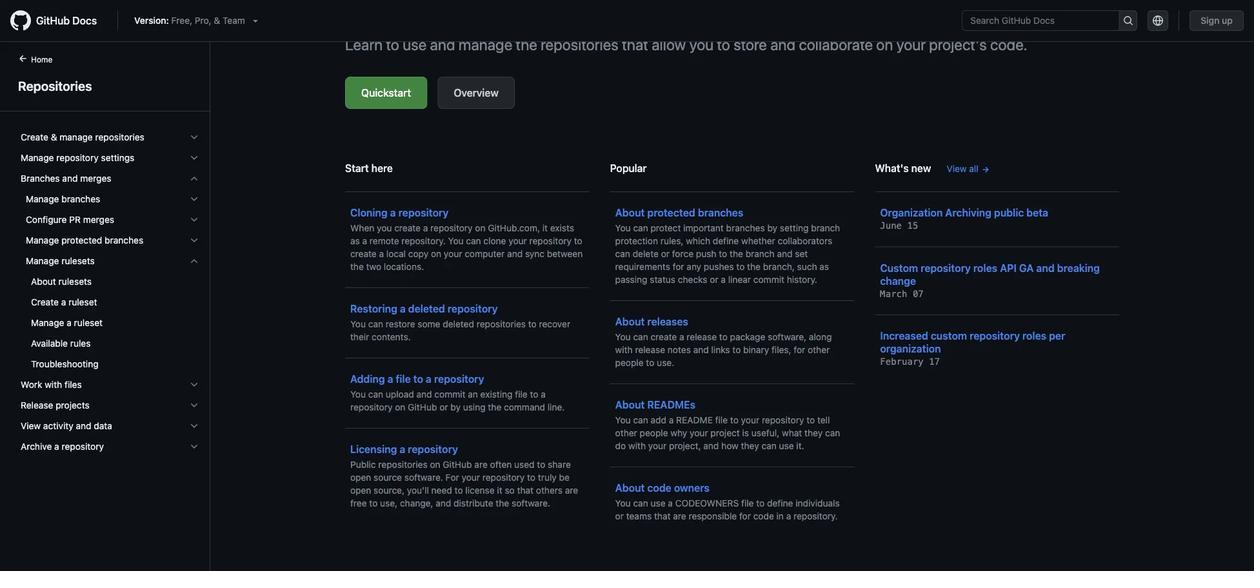 Task type: locate. For each thing, give the bounding box(es) containing it.
a down about rulesets at the left
[[61, 297, 66, 308]]

open up free
[[350, 486, 371, 496]]

create inside 'create a ruleset' link
[[31, 297, 59, 308]]

merges inside dropdown button
[[83, 215, 114, 225]]

create up the two
[[350, 249, 377, 259]]

store
[[734, 35, 767, 54]]

use right learn
[[403, 35, 427, 54]]

public
[[350, 460, 376, 470]]

repository down the "computer"
[[448, 303, 498, 315]]

remote
[[370, 236, 399, 247]]

0 vertical spatial github
[[36, 15, 70, 27]]

create a ruleset
[[31, 297, 97, 308]]

manage a ruleset link
[[15, 313, 205, 334]]

available rules link
[[15, 334, 205, 354]]

branches
[[21, 173, 60, 184]]

sc 9kayk9 0 image inside manage branches dropdown button
[[189, 194, 199, 205]]

0 horizontal spatial &
[[51, 132, 57, 143]]

1 vertical spatial release
[[635, 345, 665, 356]]

it inside cloning a repository when you create a repository on github.com, it exists as a remote repository. you can clone your repository to create a local copy on your computer and sync between the two locations.
[[543, 223, 548, 234]]

4 sc 9kayk9 0 image from the top
[[189, 380, 199, 390]]

sign
[[1201, 15, 1220, 26]]

1 vertical spatial that
[[517, 486, 534, 496]]

manage rulesets element
[[10, 251, 210, 375], [10, 272, 210, 375]]

2 horizontal spatial that
[[654, 511, 671, 522]]

about up protection
[[615, 207, 645, 219]]

manage for manage protected branches
[[26, 235, 59, 246]]

0 vertical spatial use
[[403, 35, 427, 54]]

the inside licensing a repository public repositories on github are often used to share open source software. for your repository to truly be open source, you'll need to license it so that others are free to use, change, and distribute the software.
[[496, 499, 509, 509]]

manage up branches
[[21, 153, 54, 163]]

that inside about code owners you can use a codeowners file to define individuals or teams that are responsible for code in a repository.
[[654, 511, 671, 522]]

create
[[21, 132, 48, 143], [31, 297, 59, 308]]

can down tell
[[825, 428, 840, 439]]

or
[[661, 249, 670, 259], [710, 275, 719, 285], [440, 402, 448, 413], [615, 511, 624, 522]]

1 vertical spatial as
[[820, 262, 829, 272]]

1 horizontal spatial manage
[[459, 35, 513, 54]]

to up between
[[574, 236, 583, 247]]

the inside cloning a repository when you create a repository on github.com, it exists as a remote repository. you can clone your repository to create a local copy on your computer and sync between the two locations.
[[350, 262, 364, 272]]

by left using
[[451, 402, 461, 413]]

projects
[[56, 400, 90, 411]]

readmes
[[648, 399, 696, 411]]

free,
[[171, 15, 192, 26]]

1 vertical spatial ruleset
[[74, 318, 103, 328]]

0 vertical spatial by
[[768, 223, 778, 234]]

1 horizontal spatial you
[[690, 35, 714, 54]]

passing
[[615, 275, 648, 285]]

software,
[[768, 332, 807, 343]]

view
[[947, 164, 967, 174], [21, 421, 41, 432]]

public
[[994, 207, 1024, 219]]

1 horizontal spatial &
[[214, 15, 220, 26]]

sc 9kayk9 0 image for manage branches
[[189, 194, 199, 205]]

push
[[696, 249, 717, 259]]

create down about rulesets at the left
[[31, 297, 59, 308]]

github inside adding a file to a repository you can upload and commit an existing file to a repository on github or by using the command line.
[[408, 402, 437, 413]]

1 horizontal spatial are
[[565, 486, 578, 496]]

repository. inside about code owners you can use a codeowners file to define individuals or teams that are responsible for code in a repository.
[[794, 511, 838, 522]]

about for code
[[615, 482, 645, 495]]

team
[[223, 15, 245, 26]]

0 horizontal spatial other
[[615, 428, 637, 439]]

software.
[[404, 473, 443, 483], [512, 499, 551, 509]]

as right the such
[[820, 262, 829, 272]]

repository up 07
[[921, 262, 971, 274]]

1 horizontal spatial it
[[543, 223, 548, 234]]

1 vertical spatial repository.
[[794, 511, 838, 522]]

that left allow
[[622, 35, 648, 54]]

1 horizontal spatial code
[[754, 511, 774, 522]]

about inside about releases you can create a release to package software, along with release notes and links to binary files, for other people to use.
[[615, 316, 645, 328]]

1 vertical spatial github
[[408, 402, 437, 413]]

1 horizontal spatial roles
[[1023, 330, 1047, 342]]

and right upload at left bottom
[[417, 389, 432, 400]]

are down codeowners
[[673, 511, 686, 522]]

merges down manage repository settings dropdown button
[[80, 173, 111, 184]]

with inside 'dropdown button'
[[45, 380, 62, 390]]

commit left an
[[435, 389, 466, 400]]

1 branches and merges element from the top
[[10, 168, 210, 375]]

notes
[[668, 345, 691, 356]]

or down rules,
[[661, 249, 670, 259]]

0 vertical spatial repository.
[[402, 236, 446, 247]]

0 vertical spatial rulesets
[[61, 256, 95, 267]]

locations.
[[384, 262, 424, 272]]

whether
[[742, 236, 776, 247]]

distribute
[[454, 499, 493, 509]]

about up teams
[[615, 482, 645, 495]]

2 vertical spatial are
[[673, 511, 686, 522]]

sc 9kayk9 0 image
[[189, 132, 199, 143], [189, 174, 199, 184], [189, 215, 199, 225], [189, 380, 199, 390], [189, 401, 199, 411], [189, 442, 199, 452]]

with inside about releases you can create a release to package software, along with release notes and links to binary files, for other people to use.
[[615, 345, 633, 356]]

2 vertical spatial use
[[651, 499, 666, 509]]

0 vertical spatial other
[[808, 345, 830, 356]]

view activity and data
[[21, 421, 112, 432]]

and inside "custom repository roles api ga and breaking change march 07"
[[1037, 262, 1055, 274]]

about
[[615, 207, 645, 219], [31, 277, 56, 287], [615, 316, 645, 328], [615, 399, 645, 411], [615, 482, 645, 495]]

february
[[880, 357, 924, 368]]

1 horizontal spatial protected
[[648, 207, 696, 219]]

1 vertical spatial roles
[[1023, 330, 1047, 342]]

links
[[712, 345, 730, 356]]

1 vertical spatial you
[[377, 223, 392, 234]]

to
[[386, 35, 399, 54], [717, 35, 730, 54], [574, 236, 583, 247], [719, 249, 727, 259], [737, 262, 745, 272], [528, 319, 537, 330], [719, 332, 728, 343], [733, 345, 741, 356], [646, 358, 655, 368], [413, 373, 423, 386], [530, 389, 539, 400], [730, 415, 739, 426], [807, 415, 815, 426], [537, 460, 546, 470], [527, 473, 536, 483], [455, 486, 463, 496], [369, 499, 378, 509], [757, 499, 765, 509]]

2 horizontal spatial for
[[794, 345, 806, 356]]

1 horizontal spatial for
[[740, 511, 751, 522]]

0 horizontal spatial branch
[[746, 249, 775, 259]]

roles
[[974, 262, 998, 274], [1023, 330, 1047, 342]]

0 vertical spatial as
[[350, 236, 360, 247]]

manage for manage rulesets
[[26, 256, 59, 267]]

use.
[[657, 358, 675, 368]]

people inside about releases you can create a release to package software, along with release notes and links to binary files, for other people to use.
[[615, 358, 644, 368]]

code left owners
[[648, 482, 672, 495]]

manage inside dropdown button
[[26, 235, 59, 246]]

1 horizontal spatial use
[[651, 499, 666, 509]]

or left using
[[440, 402, 448, 413]]

is
[[743, 428, 749, 439]]

learn
[[345, 35, 383, 54]]

about inside branches and merges element
[[31, 277, 56, 287]]

file inside about code owners you can use a codeowners file to define individuals or teams that are responsible for code in a repository.
[[742, 499, 754, 509]]

and down the need
[[436, 499, 451, 509]]

can down protection
[[615, 249, 630, 259]]

other
[[808, 345, 830, 356], [615, 428, 637, 439]]

code
[[648, 482, 672, 495], [754, 511, 774, 522]]

a right cloning
[[390, 207, 396, 219]]

1 vertical spatial define
[[767, 499, 793, 509]]

0 horizontal spatial repository.
[[402, 236, 446, 247]]

repository down view activity and data
[[62, 442, 104, 452]]

or left teams
[[615, 511, 624, 522]]

files,
[[772, 345, 792, 356]]

1 vertical spatial it
[[497, 486, 503, 496]]

sc 9kayk9 0 image inside view activity and data dropdown button
[[189, 421, 199, 432]]

for right responsible
[[740, 511, 751, 522]]

a inside about readmes you can add a readme file to your repository to tell other people why your project is useful, what they can do with your project, and how they can use it.
[[669, 415, 674, 426]]

for
[[446, 473, 459, 483]]

repositories link
[[15, 76, 194, 96]]

protected inside about protected branches you can protect important branches by setting branch protection rules, which define whether collaborators can delete or force push to the branch and set requirements for any pushes to the branch, such as passing status checks or a linear commit history.
[[648, 207, 696, 219]]

1 horizontal spatial commit
[[754, 275, 785, 285]]

and inside adding a file to a repository you can upload and commit an existing file to a repository on github or by using the command line.
[[417, 389, 432, 400]]

2 branches and merges element from the top
[[10, 189, 210, 375]]

None search field
[[962, 10, 1138, 31]]

1 horizontal spatial other
[[808, 345, 830, 356]]

sc 9kayk9 0 image for work with files
[[189, 380, 199, 390]]

you up their
[[350, 319, 366, 330]]

github inside licensing a repository public repositories on github are often used to share open source software. for your repository to truly be open source, you'll need to license it so that others are free to use, change, and distribute the software.
[[443, 460, 472, 470]]

1 vertical spatial people
[[640, 428, 668, 439]]

2 vertical spatial with
[[629, 441, 646, 452]]

0 vertical spatial manage
[[459, 35, 513, 54]]

0 horizontal spatial for
[[673, 262, 684, 272]]

define up 'push'
[[713, 236, 739, 247]]

collaborate
[[799, 35, 873, 54]]

march
[[880, 289, 908, 299]]

change
[[880, 275, 916, 287]]

troubleshooting link
[[15, 354, 205, 375]]

1 horizontal spatial as
[[820, 262, 829, 272]]

you down adding
[[350, 389, 366, 400]]

with left notes
[[615, 345, 633, 356]]

view up archive
[[21, 421, 41, 432]]

a up the restore
[[400, 303, 406, 315]]

sc 9kayk9 0 image inside manage repository settings dropdown button
[[189, 153, 199, 163]]

github up the 'for'
[[443, 460, 472, 470]]

and inside cloning a repository when you create a repository on github.com, it exists as a remote repository. you can clone your repository to create a local copy on your computer and sync between the two locations.
[[507, 249, 523, 259]]

1 vertical spatial commit
[[435, 389, 466, 400]]

2 manage rulesets element from the top
[[10, 272, 210, 375]]

0 horizontal spatial they
[[741, 441, 759, 452]]

merges for configure pr merges
[[83, 215, 114, 225]]

you up protection
[[615, 223, 631, 234]]

that inside licensing a repository public repositories on github are often used to share open source software. for your repository to truly be open source, you'll need to license it so that others are free to use, change, and distribute the software.
[[517, 486, 534, 496]]

0 vertical spatial &
[[214, 15, 220, 26]]

about left the releases
[[615, 316, 645, 328]]

repository up the 'for'
[[408, 444, 458, 456]]

1 sc 9kayk9 0 image from the top
[[189, 132, 199, 143]]

0 vertical spatial it
[[543, 223, 548, 234]]

sc 9kayk9 0 image inside "configure pr merges" dropdown button
[[189, 215, 199, 225]]

your down add
[[648, 441, 667, 452]]

about inside about readmes you can add a readme file to your repository to tell other people why your project is useful, what they can do with your project, and how they can use it.
[[615, 399, 645, 411]]

can inside adding a file to a repository you can upload and commit an existing file to a repository on github or by using the command line.
[[368, 389, 383, 400]]

1 vertical spatial manage
[[60, 132, 93, 143]]

for
[[673, 262, 684, 272], [794, 345, 806, 356], [740, 511, 751, 522]]

1 horizontal spatial branch
[[811, 223, 840, 234]]

about for protected
[[615, 207, 645, 219]]

you up teams
[[615, 499, 631, 509]]

overview link
[[438, 77, 515, 109]]

for inside about releases you can create a release to package software, along with release notes and links to binary files, for other people to use.
[[794, 345, 806, 356]]

& up manage repository settings
[[51, 132, 57, 143]]

2 vertical spatial for
[[740, 511, 751, 522]]

manage rulesets button
[[15, 251, 205, 272]]

a inside about protected branches you can protect important branches by setting branch protection rules, which define whether collaborators can delete or force push to the branch and set requirements for any pushes to the branch, such as passing status checks or a linear commit history.
[[721, 275, 726, 285]]

a right archive
[[54, 442, 59, 452]]

rules,
[[661, 236, 684, 247]]

sc 9kayk9 0 image inside work with files 'dropdown button'
[[189, 380, 199, 390]]

file inside about readmes you can add a readme file to your repository to tell other people why your project is useful, what they can do with your project, and how they can use it.
[[715, 415, 728, 426]]

can down adding
[[368, 389, 383, 400]]

on down upload at left bottom
[[395, 402, 406, 413]]

4 sc 9kayk9 0 image from the top
[[189, 256, 199, 267]]

branches and merges element
[[10, 168, 210, 375], [10, 189, 210, 375]]

repository inside dropdown button
[[56, 153, 99, 163]]

can inside about releases you can create a release to package software, along with release notes and links to binary files, for other people to use.
[[633, 332, 648, 343]]

software. down others
[[512, 499, 551, 509]]

0 vertical spatial code
[[648, 482, 672, 495]]

0 horizontal spatial software.
[[404, 473, 443, 483]]

troubleshooting
[[31, 359, 99, 370]]

rulesets inside dropdown button
[[61, 256, 95, 267]]

0 vertical spatial merges
[[80, 173, 111, 184]]

manage for manage a ruleset
[[31, 318, 64, 328]]

sc 9kayk9 0 image inside archive a repository dropdown button
[[189, 442, 199, 452]]

0 horizontal spatial view
[[21, 421, 41, 432]]

software. up the you'll
[[404, 473, 443, 483]]

sc 9kayk9 0 image
[[189, 153, 199, 163], [189, 194, 199, 205], [189, 236, 199, 246], [189, 256, 199, 267], [189, 421, 199, 432]]

6 sc 9kayk9 0 image from the top
[[189, 442, 199, 452]]

5 sc 9kayk9 0 image from the top
[[189, 421, 199, 432]]

0 horizontal spatial code
[[648, 482, 672, 495]]

1 vertical spatial &
[[51, 132, 57, 143]]

define inside about protected branches you can protect important branches by setting branch protection rules, which define whether collaborators can delete or force push to the branch and set requirements for any pushes to the branch, such as passing status checks or a linear commit history.
[[713, 236, 739, 247]]

1 vertical spatial use
[[779, 441, 794, 452]]

1 vertical spatial branch
[[746, 249, 775, 259]]

with inside about readmes you can add a readme file to your repository to tell other people why your project is useful, what they can do with your project, and how they can use it.
[[629, 441, 646, 452]]

so
[[505, 486, 515, 496]]

a
[[390, 207, 396, 219], [423, 223, 428, 234], [362, 236, 367, 247], [379, 249, 384, 259], [721, 275, 726, 285], [61, 297, 66, 308], [400, 303, 406, 315], [67, 318, 72, 328], [680, 332, 684, 343], [388, 373, 393, 386], [426, 373, 432, 386], [541, 389, 546, 400], [669, 415, 674, 426], [54, 442, 59, 452], [400, 444, 405, 456], [668, 499, 673, 509], [786, 511, 791, 522]]

you left clone at the top left of the page
[[448, 236, 464, 247]]

do
[[615, 441, 626, 452]]

0 vertical spatial define
[[713, 236, 739, 247]]

a down some
[[426, 373, 432, 386]]

view all link
[[947, 162, 990, 176]]

quickstart
[[361, 87, 411, 99]]

1 horizontal spatial github
[[408, 402, 437, 413]]

use inside about readmes you can add a readme file to your repository to tell other people why your project is useful, what they can do with your project, and how they can use it.
[[779, 441, 794, 452]]

to inside the restoring a deleted repository you can restore some deleted repositories to recover their contents.
[[528, 319, 537, 330]]

for inside about protected branches you can protect important branches by setting branch protection rules, which define whether collaborators can delete or force push to the branch and set requirements for any pushes to the branch, such as passing status checks or a linear commit history.
[[673, 262, 684, 272]]

manage repository settings button
[[15, 148, 205, 168]]

2 horizontal spatial github
[[443, 460, 472, 470]]

configure pr merges button
[[15, 210, 205, 230]]

branch up the collaborators
[[811, 223, 840, 234]]

source,
[[374, 486, 405, 496]]

you up do
[[615, 415, 631, 426]]

that right so
[[517, 486, 534, 496]]

protected up protect
[[648, 207, 696, 219]]

0 vertical spatial with
[[615, 345, 633, 356]]

can inside cloning a repository when you create a repository on github.com, it exists as a remote repository. you can clone your repository to create a local copy on your computer and sync between the two locations.
[[466, 236, 481, 247]]

other inside about readmes you can add a readme file to your repository to tell other people why your project is useful, what they can do with your project, and how they can use it.
[[615, 428, 637, 439]]

learn to use and manage the repositories that allow you to store and collaborate on your project's code.
[[345, 35, 1028, 54]]

0 vertical spatial ruleset
[[68, 297, 97, 308]]

1 horizontal spatial release
[[687, 332, 717, 343]]

collaborators
[[778, 236, 833, 247]]

others
[[536, 486, 563, 496]]

0 vertical spatial view
[[947, 164, 967, 174]]

new
[[912, 162, 932, 175]]

0 horizontal spatial commit
[[435, 389, 466, 400]]

you inside about releases you can create a release to package software, along with release notes and links to binary files, for other people to use.
[[615, 332, 631, 343]]

sc 9kayk9 0 image inside manage protected branches dropdown button
[[189, 236, 199, 246]]

other up do
[[615, 428, 637, 439]]

3 sc 9kayk9 0 image from the top
[[189, 215, 199, 225]]

you inside about code owners you can use a codeowners file to define individuals or teams that are responsible for code in a repository.
[[615, 499, 631, 509]]

2 sc 9kayk9 0 image from the top
[[189, 194, 199, 205]]

create up branches
[[21, 132, 48, 143]]

create inside create & manage repositories dropdown button
[[21, 132, 48, 143]]

about left readmes
[[615, 399, 645, 411]]

github docs
[[36, 15, 97, 27]]

0 vertical spatial create
[[21, 132, 48, 143]]

1 manage rulesets element from the top
[[10, 251, 210, 375]]

a left codeowners
[[668, 499, 673, 509]]

project,
[[669, 441, 701, 452]]

manage for manage branches
[[26, 194, 59, 205]]

repository. inside cloning a repository when you create a repository on github.com, it exists as a remote repository. you can clone your repository to create a local copy on your computer and sync between the two locations.
[[402, 236, 446, 247]]

to right learn
[[386, 35, 399, 54]]

0 vertical spatial commit
[[754, 275, 785, 285]]

1 vertical spatial create
[[350, 249, 377, 259]]

sc 9kayk9 0 image inside manage rulesets dropdown button
[[189, 256, 199, 267]]

sc 9kayk9 0 image for view activity and data
[[189, 421, 199, 432]]

0 horizontal spatial protected
[[61, 235, 102, 246]]

code.
[[991, 35, 1028, 54]]

use inside about code owners you can use a codeowners file to define individuals or teams that are responsible for code in a repository.
[[651, 499, 666, 509]]

1 vertical spatial view
[[21, 421, 41, 432]]

are down be
[[565, 486, 578, 496]]

work
[[21, 380, 42, 390]]

1 vertical spatial by
[[451, 402, 461, 413]]

2 vertical spatial that
[[654, 511, 671, 522]]

deleted up some
[[408, 303, 445, 315]]

5 sc 9kayk9 0 image from the top
[[189, 401, 199, 411]]

0 vertical spatial create
[[394, 223, 421, 234]]

files
[[65, 380, 82, 390]]

you right allow
[[690, 35, 714, 54]]

protected down 'pr'
[[61, 235, 102, 246]]

create up remote
[[394, 223, 421, 234]]

protected inside dropdown button
[[61, 235, 102, 246]]

2 vertical spatial create
[[651, 332, 677, 343]]

1 vertical spatial create
[[31, 297, 59, 308]]

licensing a repository public repositories on github are often used to share open source software. for your repository to truly be open source, you'll need to license it so that others are free to use, change, and distribute the software.
[[350, 444, 578, 509]]

2 sc 9kayk9 0 image from the top
[[189, 174, 199, 184]]

restoring a deleted repository you can restore some deleted repositories to recover their contents.
[[350, 303, 571, 343]]

for down software,
[[794, 345, 806, 356]]

1 horizontal spatial they
[[805, 428, 823, 439]]

1 vertical spatial software.
[[512, 499, 551, 509]]

branches up 'pr'
[[61, 194, 100, 205]]

your
[[897, 35, 926, 54], [509, 236, 527, 247], [444, 249, 462, 259], [741, 415, 760, 426], [690, 428, 708, 439], [648, 441, 667, 452], [462, 473, 480, 483]]

people left use.
[[615, 358, 644, 368]]

manage up the available
[[31, 318, 64, 328]]

1 horizontal spatial that
[[622, 35, 648, 54]]

2 horizontal spatial are
[[673, 511, 686, 522]]

1 sc 9kayk9 0 image from the top
[[189, 153, 199, 163]]

3 sc 9kayk9 0 image from the top
[[189, 236, 199, 246]]

repositories inside licensing a repository public repositories on github are often used to share open source software. for your repository to truly be open source, you'll need to license it so that others are free to use, change, and distribute the software.
[[378, 460, 428, 470]]

a right add
[[669, 415, 674, 426]]

configure pr merges
[[26, 215, 114, 225]]

Search GitHub Docs search field
[[963, 11, 1119, 30]]

0 vertical spatial they
[[805, 428, 823, 439]]

as
[[350, 236, 360, 247], [820, 262, 829, 272]]

the inside adding a file to a repository you can upload and commit an existing file to a repository on github or by using the command line.
[[488, 402, 502, 413]]

sync
[[525, 249, 545, 259]]

for down the force
[[673, 262, 684, 272]]

you inside cloning a repository when you create a repository on github.com, it exists as a remote repository. you can clone your repository to create a local copy on your computer and sync between the two locations.
[[377, 223, 392, 234]]

it left so
[[497, 486, 503, 496]]

can
[[633, 223, 648, 234], [466, 236, 481, 247], [615, 249, 630, 259], [368, 319, 383, 330], [633, 332, 648, 343], [368, 389, 383, 400], [633, 415, 648, 426], [825, 428, 840, 439], [762, 441, 777, 452], [633, 499, 648, 509]]

0 horizontal spatial that
[[517, 486, 534, 496]]

view for view activity and data
[[21, 421, 41, 432]]

repository. up copy in the left of the page
[[402, 236, 446, 247]]

github
[[36, 15, 70, 27], [408, 402, 437, 413], [443, 460, 472, 470]]

can down 'restoring'
[[368, 319, 383, 330]]

file up project
[[715, 415, 728, 426]]

sc 9kayk9 0 image inside release projects dropdown button
[[189, 401, 199, 411]]

increased
[[880, 330, 929, 342]]

about for rulesets
[[31, 277, 56, 287]]

with
[[615, 345, 633, 356], [45, 380, 62, 390], [629, 441, 646, 452]]

0 vertical spatial protected
[[648, 207, 696, 219]]

1 horizontal spatial by
[[768, 223, 778, 234]]

to right free
[[369, 499, 378, 509]]

that right teams
[[654, 511, 671, 522]]

0 horizontal spatial github
[[36, 15, 70, 27]]

branch down whether
[[746, 249, 775, 259]]

0 vertical spatial you
[[690, 35, 714, 54]]

organization
[[880, 207, 943, 219]]

2 horizontal spatial use
[[779, 441, 794, 452]]

up
[[1222, 15, 1233, 26]]

branches and merges element containing branches and merges
[[10, 168, 210, 375]]

repository inside increased custom repository roles per organization february 17
[[970, 330, 1020, 342]]

manage rulesets
[[26, 256, 95, 267]]

your up license
[[462, 473, 480, 483]]

with right do
[[629, 441, 646, 452]]

can down the releases
[[633, 332, 648, 343]]

branches down "configure pr merges" dropdown button
[[105, 235, 143, 246]]

17
[[929, 357, 940, 368]]

0 vertical spatial open
[[350, 473, 371, 483]]

1 vertical spatial other
[[615, 428, 637, 439]]

sc 9kayk9 0 image inside the branches and merges dropdown button
[[189, 174, 199, 184]]

use up teams
[[651, 499, 666, 509]]

commit down branch,
[[754, 275, 785, 285]]

2 vertical spatial github
[[443, 460, 472, 470]]

sc 9kayk9 0 image inside create & manage repositories dropdown button
[[189, 132, 199, 143]]

upload
[[386, 389, 414, 400]]

0 horizontal spatial define
[[713, 236, 739, 247]]

repositories inside the restoring a deleted repository you can restore some deleted repositories to recover their contents.
[[477, 319, 526, 330]]

beta
[[1027, 207, 1049, 219]]

package
[[730, 332, 766, 343]]

1 vertical spatial code
[[754, 511, 774, 522]]

1 vertical spatial protected
[[61, 235, 102, 246]]

a inside dropdown button
[[54, 442, 59, 452]]

june 15 element
[[880, 221, 919, 231]]

people
[[615, 358, 644, 368], [640, 428, 668, 439]]

0 horizontal spatial manage
[[60, 132, 93, 143]]

custom
[[931, 330, 968, 342]]

share
[[548, 460, 571, 470]]



Task type: vqa. For each thing, say whether or not it's contained in the screenshot.


Task type: describe. For each thing, give the bounding box(es) containing it.
07
[[913, 289, 924, 299]]

view all
[[947, 164, 979, 174]]

by inside about protected branches you can protect important branches by setting branch protection rules, which define whether collaborators can delete or force push to the branch and set requirements for any pushes to the branch, such as passing status checks or a linear commit history.
[[768, 223, 778, 234]]

to down used
[[527, 473, 536, 483]]

can inside about code owners you can use a codeowners file to define individuals or teams that are responsible for code in a repository.
[[633, 499, 648, 509]]

to up command
[[530, 389, 539, 400]]

readme
[[676, 415, 713, 426]]

version:
[[134, 15, 169, 26]]

history.
[[787, 275, 818, 285]]

settings
[[101, 153, 134, 163]]

other inside about releases you can create a release to package software, along with release notes and links to binary files, for other people to use.
[[808, 345, 830, 356]]

and up manage branches
[[62, 173, 78, 184]]

add
[[651, 415, 667, 426]]

on inside licensing a repository public repositories on github are often used to share open source software. for your repository to truly be open source, you'll need to license it so that others are free to use, change, and distribute the software.
[[430, 460, 441, 470]]

define inside about code owners you can use a codeowners file to define individuals or teams that are responsible for code in a repository.
[[767, 499, 793, 509]]

by inside adding a file to a repository you can upload and commit an existing file to a repository on github or by using the command line.
[[451, 402, 461, 413]]

a inside about releases you can create a release to package software, along with release notes and links to binary files, for other people to use.
[[680, 332, 684, 343]]

configure
[[26, 215, 67, 225]]

on right copy in the left of the page
[[431, 249, 442, 259]]

to up links
[[719, 332, 728, 343]]

restoring
[[350, 303, 397, 315]]

1 vertical spatial they
[[741, 441, 759, 452]]

to left tell
[[807, 415, 815, 426]]

used
[[514, 460, 535, 470]]

linear
[[728, 275, 751, 285]]

force
[[672, 249, 694, 259]]

sc 9kayk9 0 image for branches and merges
[[189, 174, 199, 184]]

to left use.
[[646, 358, 655, 368]]

to inside about code owners you can use a codeowners file to define individuals or teams that are responsible for code in a repository.
[[757, 499, 765, 509]]

search image
[[1123, 15, 1134, 26]]

version: free, pro, & team
[[134, 15, 245, 26]]

existing
[[481, 389, 513, 400]]

available rules
[[31, 338, 91, 349]]

clone
[[484, 236, 506, 247]]

your left the "computer"
[[444, 249, 462, 259]]

use,
[[380, 499, 398, 509]]

source
[[374, 473, 402, 483]]

roles inside increased custom repository roles per organization february 17
[[1023, 330, 1047, 342]]

and inside about protected branches you can protect important branches by setting branch protection rules, which define whether collaborators can delete or force push to the branch and set requirements for any pushes to the branch, such as passing status checks or a linear commit history.
[[777, 249, 793, 259]]

for inside about code owners you can use a codeowners file to define individuals or teams that are responsible for code in a repository.
[[740, 511, 751, 522]]

your up is
[[741, 415, 760, 426]]

repository down adding
[[350, 402, 393, 413]]

0 horizontal spatial release
[[635, 345, 665, 356]]

manage inside dropdown button
[[60, 132, 93, 143]]

individuals
[[796, 499, 840, 509]]

increased custom repository roles per organization february 17
[[880, 330, 1066, 368]]

repository up an
[[434, 373, 484, 386]]

a up upload at left bottom
[[388, 373, 393, 386]]

some
[[418, 319, 440, 330]]

create inside about releases you can create a release to package software, along with release notes and links to binary files, for other people to use.
[[651, 332, 677, 343]]

a down remote
[[379, 249, 384, 259]]

license
[[466, 486, 495, 496]]

to left store
[[717, 35, 730, 54]]

to up project
[[730, 415, 739, 426]]

rulesets for about rulesets
[[58, 277, 92, 287]]

can left add
[[633, 415, 648, 426]]

manage for manage repository settings
[[21, 153, 54, 163]]

your down github.com,
[[509, 236, 527, 247]]

commit inside about protected branches you can protect important branches by setting branch protection rules, which define whether collaborators can delete or force push to the branch and set requirements for any pushes to the branch, such as passing status checks or a linear commit history.
[[754, 275, 785, 285]]

work with files button
[[15, 375, 205, 396]]

a up command
[[541, 389, 546, 400]]

to up truly
[[537, 460, 546, 470]]

repository inside dropdown button
[[62, 442, 104, 452]]

you inside the restoring a deleted repository you can restore some deleted repositories to recover their contents.
[[350, 319, 366, 330]]

0 vertical spatial that
[[622, 35, 648, 54]]

often
[[490, 460, 512, 470]]

why
[[671, 428, 688, 439]]

archive a repository
[[21, 442, 104, 452]]

repository up the "computer"
[[431, 223, 473, 234]]

what's
[[875, 162, 909, 175]]

on inside adding a file to a repository you can upload and commit an existing file to a repository on github or by using the command line.
[[395, 402, 406, 413]]

1 horizontal spatial software.
[[512, 499, 551, 509]]

adding
[[350, 373, 385, 386]]

create for create a ruleset
[[31, 297, 59, 308]]

manage rulesets element containing about rulesets
[[10, 272, 210, 375]]

and up "overview" on the top left of page
[[430, 35, 455, 54]]

useful,
[[752, 428, 780, 439]]

branches up important
[[698, 207, 744, 219]]

repositories element
[[0, 52, 210, 570]]

on right collaborate
[[877, 35, 893, 54]]

restore
[[386, 319, 415, 330]]

and inside licensing a repository public repositories on github are often used to share open source software. for your repository to truly be open source, you'll need to license it so that others are free to use, change, and distribute the software.
[[436, 499, 451, 509]]

& inside create & manage repositories dropdown button
[[51, 132, 57, 143]]

owners
[[674, 482, 710, 495]]

1 vertical spatial are
[[565, 486, 578, 496]]

merges for branches and merges
[[80, 173, 111, 184]]

to up upload at left bottom
[[413, 373, 423, 386]]

or down pushes
[[710, 275, 719, 285]]

your down "readme"
[[690, 428, 708, 439]]

sign up link
[[1190, 10, 1244, 31]]

status
[[650, 275, 676, 285]]

rules
[[70, 338, 91, 349]]

along
[[809, 332, 832, 343]]

branch,
[[763, 262, 795, 272]]

archive
[[21, 442, 52, 452]]

a inside the restoring a deleted repository you can restore some deleted repositories to recover their contents.
[[400, 303, 406, 315]]

and inside about readmes you can add a readme file to your repository to tell other people why your project is useful, what they can do with your project, and how they can use it.
[[704, 441, 719, 452]]

repository down the often
[[483, 473, 525, 483]]

file up upload at left bottom
[[396, 373, 411, 386]]

you inside cloning a repository when you create a repository on github.com, it exists as a remote repository. you can clone your repository to create a local copy on your computer and sync between the two locations.
[[448, 236, 464, 247]]

view for view all
[[947, 164, 967, 174]]

0 horizontal spatial use
[[403, 35, 427, 54]]

rulesets for manage rulesets
[[61, 256, 95, 267]]

about rulesets link
[[15, 272, 205, 292]]

create for create & manage repositories
[[21, 132, 48, 143]]

sc 9kayk9 0 image for release projects
[[189, 401, 199, 411]]

repositories
[[18, 78, 92, 93]]

to up linear on the right of the page
[[737, 262, 745, 272]]

sign up
[[1201, 15, 1233, 26]]

truly
[[538, 473, 557, 483]]

cloning a repository when you create a repository on github.com, it exists as a remote repository. you can clone your repository to create a local copy on your computer and sync between the two locations.
[[350, 207, 583, 272]]

to up pushes
[[719, 249, 727, 259]]

a down when
[[362, 236, 367, 247]]

release projects button
[[15, 396, 205, 416]]

repository up copy in the left of the page
[[399, 207, 449, 219]]

roles inside "custom repository roles api ga and breaking change march 07"
[[974, 262, 998, 274]]

pr
[[69, 215, 81, 225]]

protected for about
[[648, 207, 696, 219]]

manage a ruleset
[[31, 318, 103, 328]]

sc 9kayk9 0 image for manage protected branches
[[189, 236, 199, 246]]

repository inside "custom repository roles api ga and breaking change march 07"
[[921, 262, 971, 274]]

ruleset for create a ruleset
[[68, 297, 97, 308]]

ruleset for manage a ruleset
[[74, 318, 103, 328]]

custom
[[880, 262, 918, 274]]

0 vertical spatial deleted
[[408, 303, 445, 315]]

branches inside dropdown button
[[61, 194, 100, 205]]

how
[[722, 441, 739, 452]]

about for readmes
[[615, 399, 645, 411]]

as inside about protected branches you can protect important branches by setting branch protection rules, which define whether collaborators can delete or force push to the branch and set requirements for any pushes to the branch, such as passing status checks or a linear commit history.
[[820, 262, 829, 272]]

pro,
[[195, 15, 211, 26]]

what's new
[[875, 162, 932, 175]]

to right links
[[733, 345, 741, 356]]

can down useful,
[[762, 441, 777, 452]]

1 open from the top
[[350, 473, 371, 483]]

repository down "exists"
[[530, 236, 572, 247]]

select language: current language is english image
[[1153, 15, 1164, 26]]

commit inside adding a file to a repository you can upload and commit an existing file to a repository on github or by using the command line.
[[435, 389, 466, 400]]

as inside cloning a repository when you create a repository on github.com, it exists as a remote repository. you can clone your repository to create a local copy on your computer and sync between the two locations.
[[350, 236, 360, 247]]

sc 9kayk9 0 image for create & manage repositories
[[189, 132, 199, 143]]

about protected branches you can protect important branches by setting branch protection rules, which define whether collaborators can delete or force push to the branch and set requirements for any pushes to the branch, such as passing status checks or a linear commit history.
[[615, 207, 840, 285]]

in
[[777, 511, 784, 522]]

sc 9kayk9 0 image for manage repository settings
[[189, 153, 199, 163]]

your inside licensing a repository public repositories on github are often used to share open source software. for your repository to truly be open source, you'll need to license it so that others are free to use, change, and distribute the software.
[[462, 473, 480, 483]]

branches inside dropdown button
[[105, 235, 143, 246]]

data
[[94, 421, 112, 432]]

releases
[[648, 316, 689, 328]]

branches up whether
[[726, 223, 765, 234]]

or inside about code owners you can use a codeowners file to define individuals or teams that are responsible for code in a repository.
[[615, 511, 624, 522]]

you inside about protected branches you can protect important branches by setting branch protection rules, which define whether collaborators can delete or force push to the branch and set requirements for any pushes to the branch, such as passing status checks or a linear commit history.
[[615, 223, 631, 234]]

about releases you can create a release to package software, along with release notes and links to binary files, for other people to use.
[[615, 316, 832, 368]]

march 07 element
[[880, 289, 924, 299]]

can up protection
[[633, 223, 648, 234]]

sc 9kayk9 0 image for configure pr merges
[[189, 215, 199, 225]]

delete
[[633, 249, 659, 259]]

sc 9kayk9 0 image for manage rulesets
[[189, 256, 199, 267]]

checks
[[678, 275, 708, 285]]

any
[[687, 262, 702, 272]]

you'll
[[407, 486, 429, 496]]

organization
[[880, 343, 941, 355]]

0 vertical spatial software.
[[404, 473, 443, 483]]

a up copy in the left of the page
[[423, 223, 428, 234]]

about for releases
[[615, 316, 645, 328]]

and right store
[[771, 35, 796, 54]]

per
[[1049, 330, 1066, 342]]

you inside adding a file to a repository you can upload and commit an existing file to a repository on github or by using the command line.
[[350, 389, 366, 400]]

their
[[350, 332, 369, 343]]

codeowners
[[675, 499, 739, 509]]

0 vertical spatial release
[[687, 332, 717, 343]]

about code owners you can use a codeowners file to define individuals or teams that are responsible for code in a repository.
[[615, 482, 840, 522]]

on up clone at the top left of the page
[[475, 223, 486, 234]]

february 17 element
[[880, 357, 940, 368]]

a right in
[[786, 511, 791, 522]]

15
[[908, 221, 919, 231]]

people inside about readmes you can add a readme file to your repository to tell other people why your project is useful, what they can do with your project, and how they can use it.
[[640, 428, 668, 439]]

a inside licensing a repository public repositories on github are often used to share open source software. for your repository to truly be open source, you'll need to license it so that others are free to use, change, and distribute the software.
[[400, 444, 405, 456]]

branches and merges element containing manage branches
[[10, 189, 210, 375]]

and left data
[[76, 421, 91, 432]]

sc 9kayk9 0 image for archive a repository
[[189, 442, 199, 452]]

protected for manage
[[61, 235, 102, 246]]

or inside adding a file to a repository you can upload and commit an existing file to a repository on github or by using the command line.
[[440, 402, 448, 413]]

manage repository settings
[[21, 153, 134, 163]]

your left project's
[[897, 35, 926, 54]]

triangle down image
[[250, 15, 261, 26]]

project's
[[929, 35, 987, 54]]

create a ruleset link
[[15, 292, 205, 313]]

set
[[795, 249, 808, 259]]

requirements
[[615, 262, 670, 272]]

project
[[711, 428, 740, 439]]

a down create a ruleset
[[67, 318, 72, 328]]

1 vertical spatial deleted
[[443, 319, 474, 330]]

manage rulesets element containing manage rulesets
[[10, 251, 210, 375]]

repository inside the restoring a deleted repository you can restore some deleted repositories to recover their contents.
[[448, 303, 498, 315]]

file up command
[[515, 389, 528, 400]]

can inside the restoring a deleted repository you can restore some deleted repositories to recover their contents.
[[368, 319, 383, 330]]

0 horizontal spatial create
[[350, 249, 377, 259]]

repository inside about readmes you can add a readme file to your repository to tell other people why your project is useful, what they can do with your project, and how they can use it.
[[762, 415, 804, 426]]

custom repository roles api ga and breaking change march 07
[[880, 262, 1100, 299]]

change,
[[400, 499, 433, 509]]

1 horizontal spatial create
[[394, 223, 421, 234]]

and inside about releases you can create a release to package software, along with release notes and links to binary files, for other people to use.
[[694, 345, 709, 356]]

are inside about code owners you can use a codeowners file to define individuals or teams that are responsible for code in a repository.
[[673, 511, 686, 522]]

to down the 'for'
[[455, 486, 463, 496]]

0 vertical spatial are
[[475, 460, 488, 470]]

2 open from the top
[[350, 486, 371, 496]]

teams
[[626, 511, 652, 522]]

to inside cloning a repository when you create a repository on github.com, it exists as a remote repository. you can clone your repository to create a local copy on your computer and sync between the two locations.
[[574, 236, 583, 247]]

branches and merges button
[[15, 168, 205, 189]]

github inside github docs link
[[36, 15, 70, 27]]

it inside licensing a repository public repositories on github are often used to share open source software. for your repository to truly be open source, you'll need to license it so that others are free to use, change, and distribute the software.
[[497, 486, 503, 496]]

repositories inside dropdown button
[[95, 132, 144, 143]]

you inside about readmes you can add a readme file to your repository to tell other people why your project is useful, what they can do with your project, and how they can use it.
[[615, 415, 631, 426]]

home link
[[13, 54, 73, 66]]



